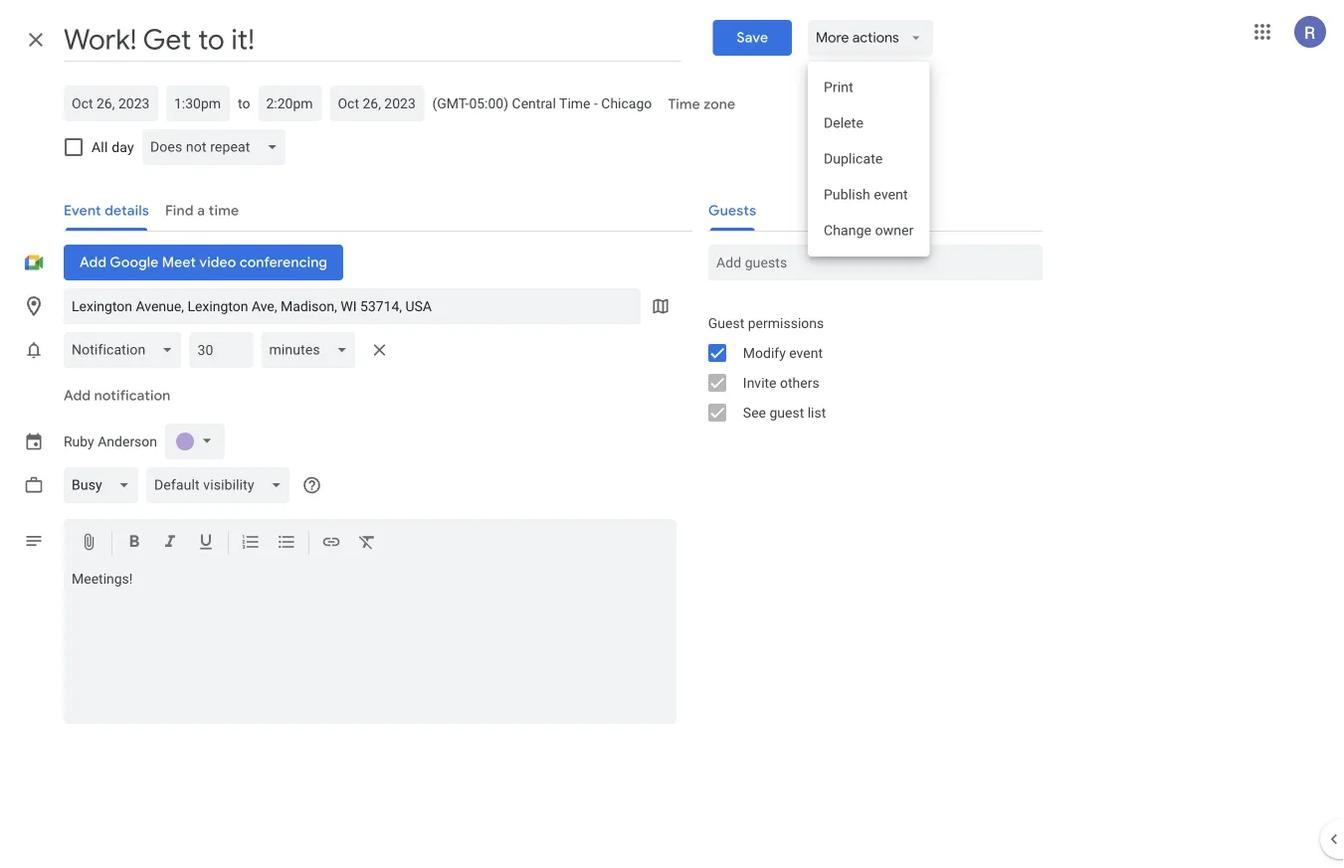 Task type: describe. For each thing, give the bounding box(es) containing it.
guest permissions
[[708, 315, 824, 331]]

others
[[780, 375, 820, 391]]

modify
[[743, 345, 786, 361]]

more actions arrow_drop_down
[[816, 29, 925, 47]]

owner
[[875, 222, 914, 239]]

change
[[824, 222, 872, 239]]

print
[[824, 79, 854, 96]]

save button
[[713, 20, 792, 56]]

Guests text field
[[716, 245, 1035, 281]]

numbered list image
[[241, 532, 261, 556]]

time zone
[[668, 96, 735, 113]]

guest
[[770, 405, 804, 421]]

(gmt-
[[432, 95, 469, 111]]

notification
[[94, 387, 171, 405]]

publish event
[[824, 187, 908, 203]]

meetings!
[[72, 571, 133, 588]]

Minutes in advance for notification number field
[[197, 332, 245, 368]]

insert link image
[[321, 532, 341, 556]]

day
[[112, 139, 134, 155]]

time zone button
[[660, 87, 743, 122]]

see guest list
[[743, 405, 826, 421]]

all
[[92, 139, 108, 155]]

duplicate
[[824, 151, 883, 167]]

invite
[[743, 375, 777, 391]]

zone
[[704, 96, 735, 113]]

ruby anderson
[[64, 434, 157, 450]]

italic image
[[160, 532, 180, 556]]

chicago
[[601, 95, 652, 111]]

0 horizontal spatial time
[[559, 95, 591, 111]]

invite others
[[743, 375, 820, 391]]

time inside the time zone button
[[668, 96, 700, 113]]

bulleted list image
[[277, 532, 297, 556]]

permissions
[[748, 315, 824, 331]]

bold image
[[124, 532, 144, 556]]

modify event
[[743, 345, 823, 361]]



Task type: vqa. For each thing, say whether or not it's contained in the screenshot.
6 to the right
no



Task type: locate. For each thing, give the bounding box(es) containing it.
delete
[[824, 115, 864, 131]]

more
[[816, 29, 849, 47]]

remove formatting image
[[357, 532, 377, 556]]

event for modify event
[[789, 345, 823, 361]]

publish
[[824, 187, 871, 203]]

ruby
[[64, 434, 94, 450]]

30 minutes before element
[[64, 328, 396, 372]]

anderson
[[98, 434, 157, 450]]

guest
[[708, 315, 745, 331]]

event inside group
[[789, 345, 823, 361]]

Start date text field
[[72, 92, 150, 115]]

1 horizontal spatial time
[[668, 96, 700, 113]]

Description text field
[[64, 571, 677, 721]]

Location text field
[[72, 289, 633, 324]]

central
[[512, 95, 556, 111]]

list
[[808, 405, 826, 421]]

-
[[594, 95, 598, 111]]

menu
[[808, 62, 930, 257]]

0 vertical spatial event
[[874, 187, 908, 203]]

group
[[693, 309, 1043, 428]]

event up the owner
[[874, 187, 908, 203]]

see
[[743, 405, 766, 421]]

Start time text field
[[174, 92, 222, 115]]

event for publish event
[[874, 187, 908, 203]]

actions
[[853, 29, 899, 47]]

05:00)
[[469, 95, 509, 111]]

group containing guest permissions
[[693, 309, 1043, 428]]

to
[[238, 95, 250, 111]]

arrow_drop_down
[[907, 29, 925, 47]]

1 horizontal spatial event
[[874, 187, 908, 203]]

time
[[559, 95, 591, 111], [668, 96, 700, 113]]

event up others
[[789, 345, 823, 361]]

time left -
[[559, 95, 591, 111]]

change owner
[[824, 222, 914, 239]]

all day
[[92, 139, 134, 155]]

(gmt-05:00) central time - chicago
[[432, 95, 652, 111]]

event
[[874, 187, 908, 203], [789, 345, 823, 361]]

underline image
[[196, 532, 216, 556]]

1 vertical spatial event
[[789, 345, 823, 361]]

add notification
[[64, 387, 171, 405]]

0 horizontal spatial event
[[789, 345, 823, 361]]

save
[[737, 29, 768, 47]]

menu containing print
[[808, 62, 930, 257]]

End date text field
[[338, 92, 416, 115]]

add
[[64, 387, 91, 405]]

None field
[[142, 129, 294, 165], [64, 332, 189, 368], [261, 332, 364, 368], [64, 468, 146, 504], [146, 468, 298, 504], [142, 129, 294, 165], [64, 332, 189, 368], [261, 332, 364, 368], [64, 468, 146, 504], [146, 468, 298, 504]]

time left zone
[[668, 96, 700, 113]]

add notification button
[[56, 372, 178, 420]]

formatting options toolbar
[[64, 520, 677, 568]]

Title text field
[[64, 18, 681, 62]]

End time text field
[[266, 92, 314, 115]]



